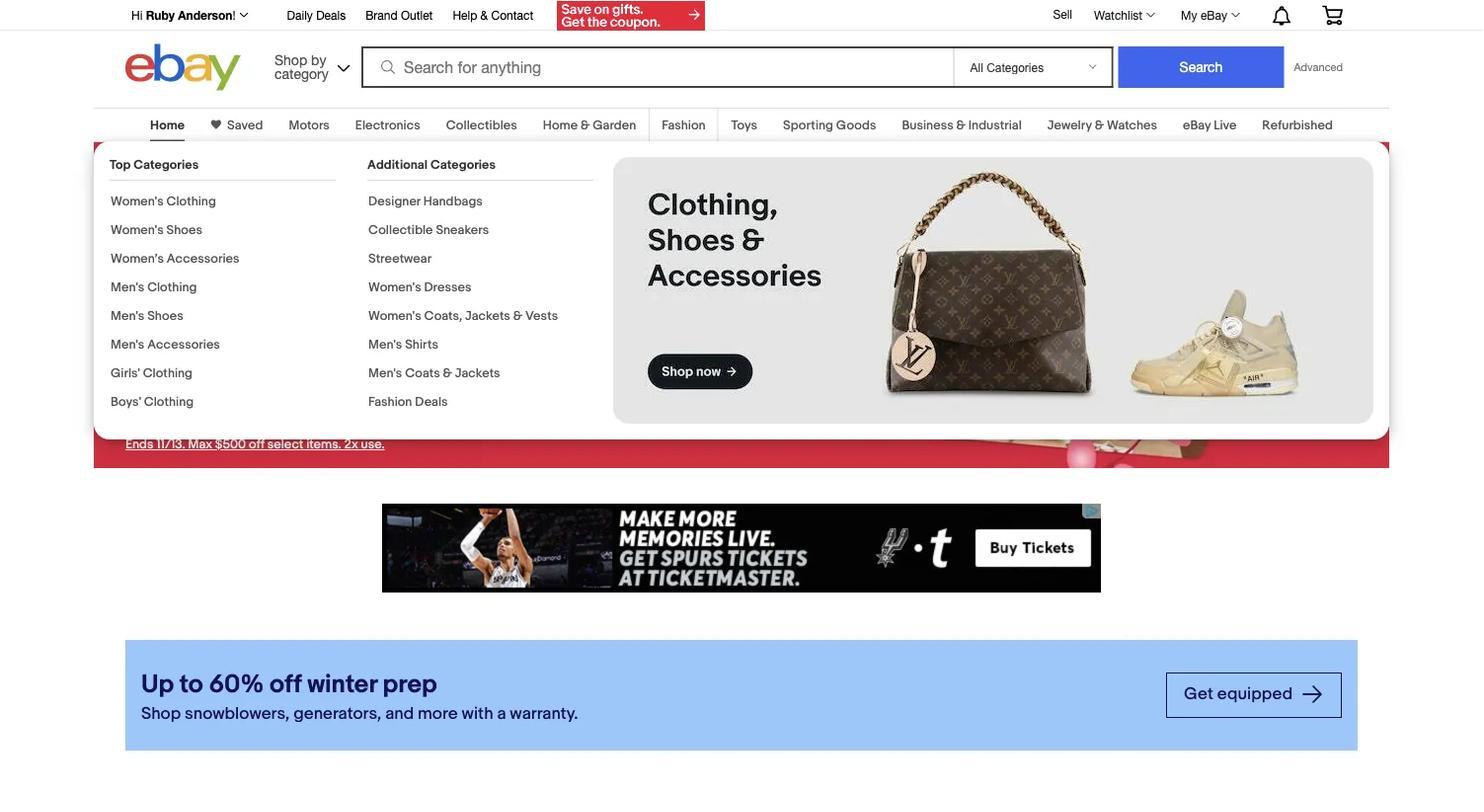 Task type: locate. For each thing, give the bounding box(es) containing it.
1 vertical spatial brand
[[125, 280, 173, 302]]

brand
[[366, 8, 398, 22], [125, 280, 173, 302]]

men's accessories link
[[111, 337, 220, 352]]

men's up girls'
[[111, 337, 145, 352]]

women's up women's
[[111, 222, 164, 238]]

ebay
[[1201, 8, 1228, 22], [1184, 118, 1212, 133]]

to
[[180, 670, 203, 701]]

jackets
[[465, 308, 511, 324], [455, 366, 501, 381]]

0 vertical spatial get
[[143, 337, 173, 358]]

deals
[[316, 258, 361, 280]]

coupon
[[206, 337, 265, 358]]

women's up the men's shirts link on the top of the page
[[369, 308, 422, 324]]

with inside 20% off gifts from top brands spread holiday joy with deals at the brand outlet.
[[279, 258, 312, 280]]

men's clothing
[[111, 280, 197, 295]]

garden
[[593, 118, 636, 133]]

shop by category banner
[[121, 0, 1358, 96]]

shop by category button
[[266, 44, 355, 86]]

clothing down men's accessories
[[143, 366, 193, 381]]

0 vertical spatial with
[[279, 258, 312, 280]]

sporting
[[784, 118, 834, 133]]

men's down the men's shirts link on the top of the page
[[369, 366, 402, 381]]

0 horizontal spatial get
[[143, 337, 173, 358]]

11/13.
[[156, 437, 185, 453]]

jackets right coats,
[[465, 308, 511, 324]]

generators,
[[294, 704, 382, 725]]

1 horizontal spatial deals
[[415, 394, 448, 410]]

women's up women's shoes
[[111, 194, 164, 209]]

clothing down women's accessories link in the left of the page
[[147, 280, 197, 295]]

advanced
[[1295, 61, 1344, 74]]

1 horizontal spatial get
[[1185, 684, 1214, 705]]

with right joy
[[279, 258, 312, 280]]

women's down streetwear link
[[369, 280, 422, 295]]

men's down men's clothing
[[111, 308, 145, 324]]

with left a
[[462, 704, 494, 725]]

0 vertical spatial ebay
[[1201, 8, 1228, 22]]

get left the equipped
[[1185, 684, 1214, 705]]

0 vertical spatial accessories
[[167, 251, 240, 266]]

men's left shirts
[[369, 337, 402, 352]]

0 horizontal spatial with
[[279, 258, 312, 280]]

toys
[[732, 118, 758, 133]]

deals inside account navigation
[[316, 8, 346, 22]]

off inside 20% off gifts from top brands spread holiday joy with deals at the brand outlet.
[[215, 158, 263, 204]]

off
[[215, 158, 263, 204], [249, 437, 265, 453], [270, 670, 302, 701]]

deals inside additional categories element
[[415, 394, 448, 410]]

ebay left live
[[1184, 118, 1212, 133]]

handbags
[[424, 194, 483, 209]]

1 horizontal spatial home
[[543, 118, 578, 133]]

0 horizontal spatial categories
[[134, 157, 199, 172]]

& right "jewelry"
[[1095, 118, 1105, 133]]

fashion for fashion link
[[662, 118, 706, 133]]

top
[[110, 157, 131, 172]]

sell
[[1054, 7, 1073, 21]]

get for 20% off gifts from top brands
[[143, 337, 173, 358]]

help & contact
[[453, 8, 534, 22]]

1 vertical spatial deals
[[415, 394, 448, 410]]

categories for clothing
[[134, 157, 199, 172]]

0 vertical spatial shop
[[275, 51, 307, 68]]

home up top categories
[[150, 118, 185, 133]]

20%
[[125, 158, 207, 204]]

men's for men's shoes
[[111, 308, 145, 324]]

get the coupon link
[[125, 326, 314, 371]]

2 vertical spatial off
[[270, 670, 302, 701]]

1 horizontal spatial categories
[[431, 157, 496, 172]]

select
[[267, 437, 304, 453]]

0 vertical spatial shoes
[[167, 222, 203, 238]]

top
[[125, 204, 184, 250]]

60%
[[209, 670, 264, 701]]

0 vertical spatial off
[[215, 158, 263, 204]]

shop by category
[[275, 51, 329, 82]]

get up girls' clothing link
[[143, 337, 173, 358]]

2 categories from the left
[[431, 157, 496, 172]]

& for business
[[957, 118, 966, 133]]

industrial
[[969, 118, 1022, 133]]

& for home
[[581, 118, 590, 133]]

men's for men's accessories
[[111, 337, 145, 352]]

women's accessories
[[111, 251, 240, 266]]

ends 11/13. max $500 off select items. 2x use. link
[[125, 437, 385, 453]]

men's for men's coats & jackets
[[369, 366, 402, 381]]

brand left outlet on the left
[[366, 8, 398, 22]]

accessories for women's accessories
[[167, 251, 240, 266]]

clothing for men's clothing
[[147, 280, 197, 295]]

women's clothing link
[[111, 194, 216, 209]]

fashion left toys link at the top
[[662, 118, 706, 133]]

0 vertical spatial fashion
[[662, 118, 706, 133]]

designer handbags
[[369, 194, 483, 209]]

a
[[497, 704, 506, 725]]

at
[[365, 258, 381, 280]]

0 horizontal spatial home
[[150, 118, 185, 133]]

my ebay link
[[1171, 3, 1250, 27]]

home left the garden on the top left
[[543, 118, 578, 133]]

anderson
[[178, 8, 233, 22]]

1 vertical spatial off
[[249, 437, 265, 453]]

fashion down coats
[[369, 394, 412, 410]]

home for home & garden
[[543, 118, 578, 133]]

clothing for women's clothing
[[167, 194, 216, 209]]

none submit inside shop by category banner
[[1119, 46, 1285, 88]]

& right help
[[481, 8, 488, 22]]

shoes up women's accessories link in the left of the page
[[167, 222, 203, 238]]

deals right daily
[[316, 8, 346, 22]]

warranty.
[[510, 704, 579, 725]]

girls' clothing link
[[111, 366, 193, 381]]

electronics link
[[356, 118, 421, 133]]

women's shoes link
[[111, 222, 203, 238]]

get the coupon image
[[557, 1, 706, 31]]

deals for fashion deals
[[415, 394, 448, 410]]

coats,
[[424, 308, 463, 324]]

shoes for women's shoes
[[167, 222, 203, 238]]

deals for daily deals
[[316, 8, 346, 22]]

men's for men's clothing
[[111, 280, 145, 295]]

& right coats
[[443, 366, 452, 381]]

categories up handbags
[[431, 157, 496, 172]]

deals down men's coats & jackets
[[415, 394, 448, 410]]

categories up women's clothing link
[[134, 157, 199, 172]]

categories inside "element"
[[134, 157, 199, 172]]

shirts
[[405, 337, 439, 352]]

accessories for men's accessories
[[147, 337, 220, 352]]

ebay right my
[[1201, 8, 1228, 22]]

1 horizontal spatial shop
[[275, 51, 307, 68]]

categories
[[134, 157, 199, 172], [431, 157, 496, 172]]

fashion for fashion deals
[[369, 394, 412, 410]]

& left the garden on the top left
[[581, 118, 590, 133]]

fashion
[[662, 118, 706, 133], [369, 394, 412, 410]]

off inside up to 60% off winter prep shop snowblowers, generators, and more with a warranty.
[[270, 670, 302, 701]]

men's down women's
[[111, 280, 145, 295]]

1 vertical spatial shop
[[141, 704, 181, 725]]

1 horizontal spatial brand
[[366, 8, 398, 22]]

0 horizontal spatial shop
[[141, 704, 181, 725]]

the
[[177, 337, 202, 358]]

shoes up men's accessories
[[147, 308, 183, 324]]

0 horizontal spatial fashion
[[369, 394, 412, 410]]

joy
[[251, 258, 275, 280]]

2 home from the left
[[543, 118, 578, 133]]

& right business
[[957, 118, 966, 133]]

1 horizontal spatial with
[[462, 704, 494, 725]]

men's
[[111, 280, 145, 295], [111, 308, 145, 324], [111, 337, 145, 352], [369, 337, 402, 352], [369, 366, 402, 381]]

1 vertical spatial shoes
[[147, 308, 183, 324]]

women's dresses
[[369, 280, 472, 295]]

girls' clothing
[[111, 366, 193, 381]]

additional
[[368, 157, 428, 172]]

boys' clothing link
[[111, 394, 194, 410]]

advanced link
[[1285, 47, 1354, 87]]

men's shirts link
[[369, 337, 439, 352]]

shop down up
[[141, 704, 181, 725]]

brand down "spread" on the top of page
[[125, 280, 173, 302]]

motors link
[[289, 118, 330, 133]]

None submit
[[1119, 46, 1285, 88]]

max
[[188, 437, 212, 453]]

women's for women's clothing
[[111, 194, 164, 209]]

off right the 60%
[[270, 670, 302, 701]]

0 horizontal spatial brand
[[125, 280, 173, 302]]

1 vertical spatial ebay
[[1184, 118, 1212, 133]]

1 vertical spatial fashion
[[369, 394, 412, 410]]

1 home from the left
[[150, 118, 185, 133]]

clothing down girls' clothing
[[144, 394, 194, 410]]

& inside account navigation
[[481, 8, 488, 22]]

1 vertical spatial accessories
[[147, 337, 220, 352]]

help
[[453, 8, 477, 22]]

clothing up women's shoes
[[167, 194, 216, 209]]

1 vertical spatial get
[[1185, 684, 1214, 705]]

ebay inside account navigation
[[1201, 8, 1228, 22]]

fashion link
[[662, 118, 706, 133]]

from
[[361, 158, 442, 204]]

clothing for boys' clothing
[[144, 394, 194, 410]]

sporting goods
[[784, 118, 877, 133]]

fashion inside additional categories element
[[369, 394, 412, 410]]

shop
[[275, 51, 307, 68], [141, 704, 181, 725]]

shop left by
[[275, 51, 307, 68]]

up
[[141, 670, 174, 701]]

1 horizontal spatial fashion
[[662, 118, 706, 133]]

daily deals
[[287, 8, 346, 22]]

off up brands
[[215, 158, 263, 204]]

get
[[143, 337, 173, 358], [1185, 684, 1214, 705]]

1 vertical spatial with
[[462, 704, 494, 725]]

with
[[279, 258, 312, 280], [462, 704, 494, 725]]

men's coats & jackets link
[[369, 366, 501, 381]]

0 horizontal spatial deals
[[316, 8, 346, 22]]

women's for women's coats, jackets & vests
[[369, 308, 422, 324]]

0 vertical spatial deals
[[316, 8, 346, 22]]

jackets right coats
[[455, 366, 501, 381]]

category
[[275, 65, 329, 82]]

0 vertical spatial brand
[[366, 8, 398, 22]]

Search for anything text field
[[365, 48, 950, 86]]

ebay inside 20% off gifts from top brands "main content"
[[1184, 118, 1212, 133]]

help & contact link
[[453, 5, 534, 27]]

live
[[1214, 118, 1237, 133]]

&
[[481, 8, 488, 22], [581, 118, 590, 133], [957, 118, 966, 133], [1095, 118, 1105, 133], [514, 308, 523, 324], [443, 366, 452, 381]]

1 categories from the left
[[134, 157, 199, 172]]

off right $500
[[249, 437, 265, 453]]



Task type: vqa. For each thing, say whether or not it's contained in the screenshot.
Streetwear LINK
yes



Task type: describe. For each thing, give the bounding box(es) containing it.
brand outlet link
[[366, 5, 433, 27]]

women's for women's dresses
[[369, 280, 422, 295]]

toys link
[[732, 118, 758, 133]]

& left "vests"
[[514, 308, 523, 324]]

business & industrial
[[902, 118, 1022, 133]]

boys'
[[111, 394, 141, 410]]

daily deals link
[[287, 5, 346, 27]]

& for jewelry
[[1095, 118, 1105, 133]]

watches
[[1107, 118, 1158, 133]]

get equipped
[[1185, 684, 1297, 705]]

shoes for men's shoes
[[147, 308, 183, 324]]

sneakers
[[436, 222, 489, 238]]

shop inside shop by category
[[275, 51, 307, 68]]

men's shoes
[[111, 308, 183, 324]]

by
[[311, 51, 326, 68]]

use.
[[361, 437, 385, 453]]

outlet.
[[177, 280, 234, 302]]

your shopping cart image
[[1322, 5, 1345, 25]]

$500
[[215, 437, 246, 453]]

sell link
[[1045, 7, 1082, 21]]

brand inside 20% off gifts from top brands spread holiday joy with deals at the brand outlet.
[[125, 280, 173, 302]]

clothing for girls' clothing
[[143, 366, 193, 381]]

additional categories element
[[368, 157, 594, 423]]

account navigation
[[121, 0, 1358, 33]]

refurbished link
[[1263, 118, 1334, 133]]

20% off gifts from top brands main content
[[0, 96, 1484, 792]]

additional categories
[[368, 157, 496, 172]]

watchlist
[[1095, 8, 1143, 22]]

shop inside up to 60% off winter prep shop snowblowers, generators, and more with a warranty.
[[141, 704, 181, 725]]

women's shoes
[[111, 222, 203, 238]]

vests
[[526, 308, 558, 324]]

business & industrial link
[[902, 118, 1022, 133]]

advertisement region
[[382, 504, 1102, 593]]

hi
[[131, 8, 143, 22]]

!
[[233, 8, 236, 22]]

women's
[[111, 251, 164, 266]]

home for home
[[150, 118, 185, 133]]

brand inside account navigation
[[366, 8, 398, 22]]

my ebay
[[1182, 8, 1228, 22]]

refurbished
[[1263, 118, 1334, 133]]

with inside up to 60% off winter prep shop snowblowers, generators, and more with a warranty.
[[462, 704, 494, 725]]

& for help
[[481, 8, 488, 22]]

hi ruby anderson !
[[131, 8, 236, 22]]

men's for men's shirts
[[369, 337, 402, 352]]

the
[[385, 258, 414, 280]]

outlet
[[401, 8, 433, 22]]

jewelry
[[1048, 118, 1092, 133]]

ebay live link
[[1184, 118, 1237, 133]]

more
[[418, 704, 458, 725]]

goods
[[837, 118, 877, 133]]

brands
[[193, 204, 314, 250]]

jewelry & watches
[[1048, 118, 1158, 133]]

get equipped link
[[1167, 673, 1343, 718]]

ends
[[125, 437, 154, 453]]

men's accessories
[[111, 337, 220, 352]]

equipped
[[1218, 684, 1293, 705]]

dresses
[[424, 280, 472, 295]]

home & garden
[[543, 118, 636, 133]]

men's clothing link
[[111, 280, 197, 295]]

ebay live
[[1184, 118, 1237, 133]]

get for up to 60% off winter prep
[[1185, 684, 1214, 705]]

saved link
[[221, 118, 263, 133]]

women's clothing
[[111, 194, 216, 209]]

collectibles link
[[446, 118, 518, 133]]

men's shoes link
[[111, 308, 183, 324]]

women's for women's shoes
[[111, 222, 164, 238]]

ends 11/13. max $500 off select items. 2x use.
[[125, 437, 385, 453]]

watchlist link
[[1084, 3, 1165, 27]]

categories for handbags
[[431, 157, 496, 172]]

collectibles
[[446, 118, 518, 133]]

men's coats & jackets
[[369, 366, 501, 381]]

jewelry & watches link
[[1048, 118, 1158, 133]]

saved
[[227, 118, 263, 133]]

2x
[[344, 437, 358, 453]]

home & garden link
[[543, 118, 636, 133]]

boys' clothing
[[111, 394, 194, 410]]

up to 60% off winter prep link
[[141, 669, 1151, 702]]

women's dresses link
[[369, 280, 472, 295]]

ruby
[[146, 8, 175, 22]]

business
[[902, 118, 954, 133]]

collectible sneakers
[[369, 222, 489, 238]]

20% off gifts from top brands link
[[125, 158, 453, 251]]

fashion deals link
[[369, 394, 448, 410]]

snowblowers,
[[185, 704, 290, 725]]

spread
[[125, 258, 184, 280]]

top categories
[[110, 157, 199, 172]]

streetwear link
[[369, 251, 432, 266]]

clothing, shoes & accessories - shop now image
[[614, 157, 1374, 424]]

0 vertical spatial jackets
[[465, 308, 511, 324]]

1 vertical spatial jackets
[[455, 366, 501, 381]]

and
[[385, 704, 414, 725]]

holiday
[[188, 258, 247, 280]]

items.
[[306, 437, 342, 453]]

top categories element
[[110, 157, 336, 423]]



